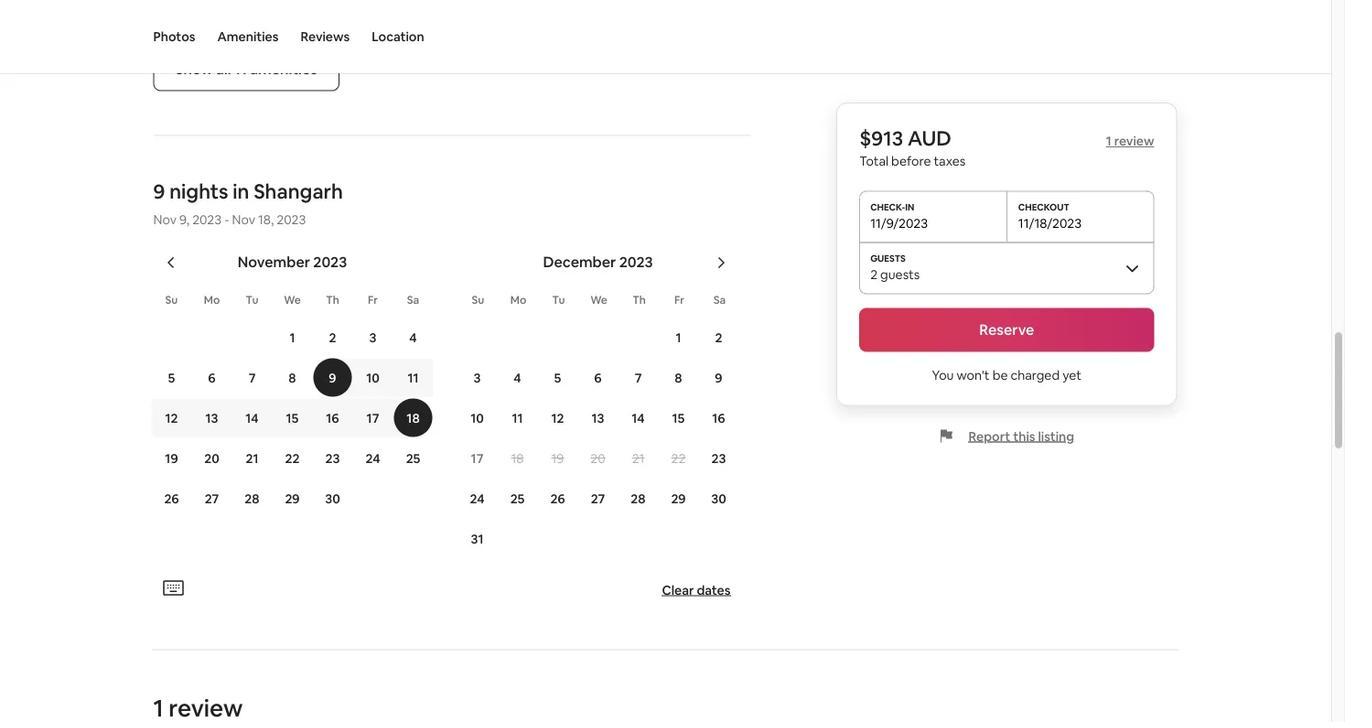 Task type: locate. For each thing, give the bounding box(es) containing it.
0 horizontal spatial 22 button
[[272, 439, 313, 477]]

0 horizontal spatial 21 button
[[232, 439, 272, 477]]

0 vertical spatial 3 button
[[353, 318, 393, 356]]

11 button
[[393, 358, 433, 397], [497, 398, 538, 437]]

2 20 button from the left
[[578, 439, 618, 477]]

13 button
[[192, 398, 232, 437], [578, 398, 618, 437]]

8 for 2nd 8 button from the right
[[289, 369, 296, 386]]

19
[[165, 450, 178, 466], [551, 450, 564, 466]]

1
[[1106, 133, 1112, 149], [290, 329, 295, 345], [676, 329, 681, 345]]

2 19 from the left
[[551, 450, 564, 466]]

1 22 button from the left
[[272, 439, 313, 477]]

0 horizontal spatial 24
[[366, 450, 380, 466]]

0 horizontal spatial 25 button
[[393, 439, 433, 477]]

1 7 button from the left
[[232, 358, 272, 397]]

th down november 2023
[[326, 292, 339, 306]]

1 horizontal spatial 12 button
[[538, 398, 578, 437]]

0 horizontal spatial 29 button
[[272, 479, 313, 517]]

1 horizontal spatial 16 button
[[699, 398, 739, 437]]

0 horizontal spatial th
[[326, 292, 339, 306]]

3
[[369, 329, 377, 345], [474, 369, 481, 386]]

17 button
[[353, 398, 393, 437], [457, 439, 497, 477]]

1 horizontal spatial 15 button
[[658, 398, 699, 437]]

report this listing button
[[939, 428, 1074, 444]]

1 1 button from the left
[[272, 318, 313, 356]]

10
[[366, 369, 380, 386], [471, 409, 484, 426]]

1 horizontal spatial 30 button
[[699, 479, 739, 517]]

1 horizontal spatial 11 button
[[497, 398, 538, 437]]

1 15 from the left
[[286, 409, 299, 426]]

24
[[366, 450, 380, 466], [470, 490, 485, 506]]

4
[[409, 329, 417, 345], [514, 369, 521, 386]]

1 horizontal spatial 7
[[635, 369, 642, 386]]

0 horizontal spatial 22
[[285, 450, 300, 466]]

2 13 from the left
[[592, 409, 604, 426]]

2023 right november
[[313, 252, 347, 271]]

0 horizontal spatial 14
[[246, 409, 259, 426]]

1 vertical spatial 18 button
[[497, 439, 538, 477]]

23 for 1st 23 button from the left
[[325, 450, 340, 466]]

15 button
[[272, 398, 313, 437], [658, 398, 699, 437]]

2 14 button from the left
[[618, 398, 658, 437]]

2 5 from the left
[[554, 369, 561, 386]]

13
[[205, 409, 218, 426], [592, 409, 604, 426]]

9
[[153, 178, 165, 204], [329, 369, 336, 386], [715, 369, 723, 386]]

0 horizontal spatial 4
[[409, 329, 417, 345]]

0 horizontal spatial 5 button
[[151, 358, 192, 397]]

0 horizontal spatial 27
[[205, 490, 219, 506]]

0 horizontal spatial 8 button
[[272, 358, 313, 397]]

1 horizontal spatial 3
[[474, 369, 481, 386]]

25
[[406, 450, 420, 466], [510, 490, 525, 506]]

you
[[932, 367, 954, 383]]

1 horizontal spatial sa
[[714, 292, 726, 306]]

26 button
[[151, 479, 192, 517], [538, 479, 578, 517]]

in
[[233, 178, 249, 204]]

2 30 button from the left
[[699, 479, 739, 517]]

2 21 from the left
[[632, 450, 645, 466]]

22
[[285, 450, 300, 466], [671, 450, 686, 466]]

1 horizontal spatial 7 button
[[618, 358, 658, 397]]

0 horizontal spatial 1 button
[[272, 318, 313, 356]]

0 horizontal spatial 10 button
[[353, 358, 393, 397]]

2 28 from the left
[[631, 490, 646, 506]]

20 button
[[192, 439, 232, 477], [578, 439, 618, 477]]

tu
[[246, 292, 258, 306], [552, 292, 565, 306]]

2 22 from the left
[[671, 450, 686, 466]]

18 button
[[393, 398, 433, 437], [497, 439, 538, 477]]

2 15 from the left
[[672, 409, 685, 426]]

0 vertical spatial 24 button
[[353, 439, 393, 477]]

0 horizontal spatial 23
[[325, 450, 340, 466]]

su
[[165, 292, 178, 306], [472, 292, 484, 306]]

12
[[165, 409, 178, 426], [551, 409, 564, 426]]

29
[[285, 490, 300, 506], [671, 490, 686, 506]]

tu down november
[[246, 292, 258, 306]]

1 horizontal spatial su
[[472, 292, 484, 306]]

1 16 from the left
[[326, 409, 339, 426]]

4 button
[[393, 318, 433, 356], [497, 358, 538, 397]]

2 su from the left
[[472, 292, 484, 306]]

6 for first '6' button
[[208, 369, 216, 386]]

0 horizontal spatial 19
[[165, 450, 178, 466]]

7 for 1st 7 button from the left
[[249, 369, 256, 386]]

2 horizontal spatial 2
[[870, 266, 878, 282]]

1 horizontal spatial 10
[[471, 409, 484, 426]]

2 6 from the left
[[594, 369, 602, 386]]

2 26 from the left
[[550, 490, 565, 506]]

1 12 from the left
[[165, 409, 178, 426]]

2 27 button from the left
[[578, 479, 618, 517]]

2 tu from the left
[[552, 292, 565, 306]]

0 vertical spatial 11
[[234, 59, 247, 78]]

6
[[208, 369, 216, 386], [594, 369, 602, 386]]

1 5 from the left
[[168, 369, 175, 386]]

14
[[246, 409, 259, 426], [632, 409, 645, 426]]

2 sa from the left
[[714, 292, 726, 306]]

2 7 from the left
[[635, 369, 642, 386]]

2 21 button from the left
[[618, 439, 658, 477]]

2 20 from the left
[[591, 450, 606, 466]]

0 horizontal spatial su
[[165, 292, 178, 306]]

0 horizontal spatial 25
[[406, 450, 420, 466]]

1 28 from the left
[[245, 490, 260, 506]]

4 for 4 button to the top
[[409, 329, 417, 345]]

1 2 button from the left
[[313, 318, 353, 356]]

1 12 button from the left
[[151, 398, 192, 437]]

charged
[[1011, 367, 1060, 383]]

0 horizontal spatial 17
[[367, 409, 379, 426]]

2 23 from the left
[[712, 450, 726, 466]]

2 14 from the left
[[632, 409, 645, 426]]

0 horizontal spatial 19 button
[[151, 439, 192, 477]]

fr
[[368, 292, 378, 306], [674, 292, 684, 306]]

1 horizontal spatial 14
[[632, 409, 645, 426]]

0 horizontal spatial 17 button
[[353, 398, 393, 437]]

21 button
[[232, 439, 272, 477], [618, 439, 658, 477]]

dates
[[697, 581, 731, 598]]

16 button
[[313, 398, 353, 437], [699, 398, 739, 437]]

1 horizontal spatial 16
[[712, 409, 725, 426]]

1 13 button from the left
[[192, 398, 232, 437]]

1 30 from the left
[[325, 490, 340, 506]]

1 horizontal spatial 1
[[676, 329, 681, 345]]

2 29 from the left
[[671, 490, 686, 506]]

2 13 button from the left
[[578, 398, 618, 437]]

0 vertical spatial 17
[[367, 409, 379, 426]]

1 horizontal spatial 10 button
[[457, 398, 497, 437]]

you won't be charged yet
[[932, 367, 1082, 383]]

total
[[859, 152, 889, 169]]

2 nov from the left
[[232, 211, 255, 227]]

th down december 2023 at the left of page
[[633, 292, 646, 306]]

21
[[246, 450, 259, 466], [632, 450, 645, 466]]

15
[[286, 409, 299, 426], [672, 409, 685, 426]]

0 horizontal spatial 2
[[329, 329, 336, 345]]

nov right -
[[232, 211, 255, 227]]

we down december 2023 at the left of page
[[590, 292, 607, 306]]

2 button for november 2023
[[313, 318, 353, 356]]

1 horizontal spatial 11
[[408, 369, 419, 386]]

2 9 button from the left
[[699, 358, 739, 397]]

1 vertical spatial 17 button
[[457, 439, 497, 477]]

1 horizontal spatial 29 button
[[658, 479, 699, 517]]

28 button
[[232, 479, 272, 517], [618, 479, 658, 517]]

2
[[870, 266, 878, 282], [329, 329, 336, 345], [715, 329, 722, 345]]

1 21 from the left
[[246, 450, 259, 466]]

taxes
[[934, 152, 966, 169]]

2 horizontal spatial 9
[[715, 369, 723, 386]]

31
[[471, 530, 484, 547]]

1 horizontal spatial nov
[[232, 211, 255, 227]]

1 7 from the left
[[249, 369, 256, 386]]

5 button
[[151, 358, 192, 397], [538, 358, 578, 397]]

0 horizontal spatial mo
[[204, 292, 220, 306]]

7 button
[[232, 358, 272, 397], [618, 358, 658, 397]]

1 horizontal spatial 29
[[671, 490, 686, 506]]

show all 11 amenities
[[175, 59, 317, 78]]

0 horizontal spatial 1
[[290, 329, 295, 345]]

1 horizontal spatial 17
[[471, 450, 484, 466]]

26
[[164, 490, 179, 506], [550, 490, 565, 506]]

1 vertical spatial 3 button
[[457, 358, 497, 397]]

1 vertical spatial 18
[[511, 450, 524, 466]]

28
[[245, 490, 260, 506], [631, 490, 646, 506]]

nov left 9,
[[153, 211, 177, 227]]

2 mo from the left
[[510, 292, 526, 306]]

photos
[[153, 28, 195, 45]]

1 21 button from the left
[[232, 439, 272, 477]]

1 horizontal spatial 23
[[712, 450, 726, 466]]

2 horizontal spatial 1
[[1106, 133, 1112, 149]]

2023 right 18,
[[277, 211, 306, 227]]

1 for december 2023
[[676, 329, 681, 345]]

2 2 button from the left
[[699, 318, 739, 356]]

0 horizontal spatial 4 button
[[393, 318, 433, 356]]

1 horizontal spatial tu
[[552, 292, 565, 306]]

19 button
[[151, 439, 192, 477], [538, 439, 578, 477]]

$913 aud total before taxes
[[859, 125, 966, 169]]

6 button
[[192, 358, 232, 397], [578, 358, 618, 397]]

26 for 2nd "26" button
[[550, 490, 565, 506]]

3 button
[[353, 318, 393, 356], [457, 358, 497, 397]]

7
[[249, 369, 256, 386], [635, 369, 642, 386]]

sa
[[407, 292, 419, 306], [714, 292, 726, 306]]

we down november 2023
[[284, 292, 301, 306]]

1 horizontal spatial 22
[[671, 450, 686, 466]]

23
[[325, 450, 340, 466], [712, 450, 726, 466]]

0 horizontal spatial 28 button
[[232, 479, 272, 517]]

2 19 button from the left
[[538, 439, 578, 477]]

1 mo from the left
[[204, 292, 220, 306]]

0 horizontal spatial 30
[[325, 490, 340, 506]]

0 horizontal spatial 20
[[204, 450, 219, 466]]

2 12 from the left
[[551, 409, 564, 426]]

24 button
[[353, 439, 393, 477], [457, 479, 497, 517]]

tu down "december" on the left
[[552, 292, 565, 306]]

0 horizontal spatial fr
[[368, 292, 378, 306]]

0 horizontal spatial 8
[[289, 369, 296, 386]]

1 15 button from the left
[[272, 398, 313, 437]]

reviews button
[[301, 0, 350, 73]]

0 horizontal spatial 26 button
[[151, 479, 192, 517]]

29 button
[[272, 479, 313, 517], [658, 479, 699, 517]]

1 horizontal spatial 21
[[632, 450, 645, 466]]

0 vertical spatial 11 button
[[393, 358, 433, 397]]

1 horizontal spatial 9 button
[[699, 358, 739, 397]]

1 button for december 2023
[[658, 318, 699, 356]]

0 horizontal spatial 5
[[168, 369, 175, 386]]

1 vertical spatial 11
[[408, 369, 419, 386]]

1 29 from the left
[[285, 490, 300, 506]]

mo
[[204, 292, 220, 306], [510, 292, 526, 306]]

clear dates button
[[655, 574, 738, 605]]

before
[[891, 152, 931, 169]]

1 horizontal spatial 28
[[631, 490, 646, 506]]

1 button for november 2023
[[272, 318, 313, 356]]

2 7 button from the left
[[618, 358, 658, 397]]

0 horizontal spatial 21
[[246, 450, 259, 466]]

1 horizontal spatial 27
[[591, 490, 605, 506]]

25 button
[[393, 439, 433, 477], [497, 479, 538, 517]]

reviews
[[301, 28, 350, 45]]

1 horizontal spatial 6
[[594, 369, 602, 386]]

0 horizontal spatial 6
[[208, 369, 216, 386]]

12 button
[[151, 398, 192, 437], [538, 398, 578, 437]]

1 button
[[272, 318, 313, 356], [658, 318, 699, 356]]

th
[[326, 292, 339, 306], [633, 292, 646, 306]]

1 14 button from the left
[[232, 398, 272, 437]]

1 tu from the left
[[246, 292, 258, 306]]

1 26 from the left
[[164, 490, 179, 506]]

1 14 from the left
[[246, 409, 259, 426]]

1 horizontal spatial 19
[[551, 450, 564, 466]]

2 1 button from the left
[[658, 318, 699, 356]]

1 23 from the left
[[325, 450, 340, 466]]

1 horizontal spatial 1 button
[[658, 318, 699, 356]]

30
[[325, 490, 340, 506], [711, 490, 726, 506]]

21 for first 21 button from the right
[[632, 450, 645, 466]]

1 vertical spatial 24 button
[[457, 479, 497, 517]]

12 for first 12 button from the left
[[165, 409, 178, 426]]

1 horizontal spatial 27 button
[[578, 479, 618, 517]]

27
[[205, 490, 219, 506], [591, 490, 605, 506]]

2 8 from the left
[[675, 369, 682, 386]]

1 19 from the left
[[165, 450, 178, 466]]

26 for first "26" button from the left
[[164, 490, 179, 506]]

december
[[543, 252, 616, 271]]

1 horizontal spatial 5
[[554, 369, 561, 386]]

0 horizontal spatial 24 button
[[353, 439, 393, 477]]

1 horizontal spatial 22 button
[[658, 439, 699, 477]]

0 vertical spatial 10
[[366, 369, 380, 386]]

8
[[289, 369, 296, 386], [675, 369, 682, 386]]

1 6 from the left
[[208, 369, 216, 386]]

2 28 button from the left
[[618, 479, 658, 517]]

be
[[993, 367, 1008, 383]]

1 horizontal spatial 21 button
[[618, 439, 658, 477]]

11
[[234, 59, 247, 78], [408, 369, 419, 386], [512, 409, 523, 426]]

1 8 from the left
[[289, 369, 296, 386]]

12 for 2nd 12 button from the left
[[551, 409, 564, 426]]

1 horizontal spatial 24
[[470, 490, 485, 506]]

11 inside button
[[234, 59, 247, 78]]

27 button
[[192, 479, 232, 517], [578, 479, 618, 517]]

2 30 from the left
[[711, 490, 726, 506]]

0 horizontal spatial 13 button
[[192, 398, 232, 437]]

clear
[[662, 581, 694, 598]]

2 6 button from the left
[[578, 358, 618, 397]]

1 horizontal spatial 6 button
[[578, 358, 618, 397]]

1 20 from the left
[[204, 450, 219, 466]]

22 button
[[272, 439, 313, 477], [658, 439, 699, 477]]

0 horizontal spatial 7 button
[[232, 358, 272, 397]]

5
[[168, 369, 175, 386], [554, 369, 561, 386]]

0 horizontal spatial tu
[[246, 292, 258, 306]]

2 button for december 2023
[[699, 318, 739, 356]]

2 we from the left
[[590, 292, 607, 306]]

yet
[[1063, 367, 1082, 383]]

4 for bottom 4 button
[[514, 369, 521, 386]]

0 horizontal spatial 9
[[153, 178, 165, 204]]

1 horizontal spatial 23 button
[[699, 439, 739, 477]]

0 horizontal spatial 11
[[234, 59, 247, 78]]

10 button
[[353, 358, 393, 397], [457, 398, 497, 437]]

amenities
[[250, 59, 317, 78]]



Task type: vqa. For each thing, say whether or not it's contained in the screenshot.
right 27 button
yes



Task type: describe. For each thing, give the bounding box(es) containing it.
1 28 button from the left
[[232, 479, 272, 517]]

1 horizontal spatial 9
[[329, 369, 336, 386]]

won't
[[957, 367, 990, 383]]

shangarh
[[254, 178, 343, 204]]

show all 11 amenities button
[[153, 47, 339, 91]]

guests
[[880, 266, 920, 282]]

3 for leftmost 3 button
[[369, 329, 377, 345]]

7 for 2nd 7 button from the left
[[635, 369, 642, 386]]

1 27 button from the left
[[192, 479, 232, 517]]

2 inside dropdown button
[[870, 266, 878, 282]]

2 15 button from the left
[[658, 398, 699, 437]]

calendar application
[[131, 233, 1345, 574]]

november
[[238, 252, 310, 271]]

2 23 button from the left
[[699, 439, 739, 477]]

1 review button
[[1106, 133, 1154, 149]]

1 16 button from the left
[[313, 398, 353, 437]]

2023 left -
[[192, 211, 222, 227]]

report this listing
[[969, 428, 1074, 444]]

1 vertical spatial 25 button
[[497, 479, 538, 517]]

2 8 button from the left
[[658, 358, 699, 397]]

2 29 button from the left
[[658, 479, 699, 517]]

0 horizontal spatial 10
[[366, 369, 380, 386]]

1 8 button from the left
[[272, 358, 313, 397]]

23 for 2nd 23 button from the left
[[712, 450, 726, 466]]

1 su from the left
[[165, 292, 178, 306]]

location
[[372, 28, 424, 45]]

1 vertical spatial 24
[[470, 490, 485, 506]]

1 vertical spatial 10
[[471, 409, 484, 426]]

11/9/2023
[[870, 215, 928, 231]]

2 16 from the left
[[712, 409, 725, 426]]

1 9 button from the left
[[313, 358, 353, 397]]

3 for right 3 button
[[474, 369, 481, 386]]

0 vertical spatial 17 button
[[353, 398, 393, 437]]

amenities
[[217, 28, 279, 45]]

amenities button
[[217, 0, 279, 73]]

-
[[224, 211, 229, 227]]

1 review
[[1106, 133, 1154, 149]]

1 horizontal spatial 18 button
[[497, 439, 538, 477]]

november 2023
[[238, 252, 347, 271]]

1 nov from the left
[[153, 211, 177, 227]]

30 for 1st '30' "button"
[[325, 490, 340, 506]]

0 horizontal spatial 11 button
[[393, 358, 433, 397]]

1 20 button from the left
[[192, 439, 232, 477]]

1 horizontal spatial 17 button
[[457, 439, 497, 477]]

2 22 button from the left
[[658, 439, 699, 477]]

29 for second 29 button from right
[[285, 490, 300, 506]]

2 guests button
[[859, 242, 1154, 293]]

1 27 from the left
[[205, 490, 219, 506]]

1 22 from the left
[[285, 450, 300, 466]]

review
[[1114, 133, 1154, 149]]

9 nights in shangarh nov 9, 2023 - nov 18, 2023
[[153, 178, 343, 227]]

2 12 button from the left
[[538, 398, 578, 437]]

0 vertical spatial 24
[[366, 450, 380, 466]]

1 vertical spatial 17
[[471, 450, 484, 466]]

0 horizontal spatial 3 button
[[353, 318, 393, 356]]

listing
[[1038, 428, 1074, 444]]

1 19 button from the left
[[151, 439, 192, 477]]

1 sa from the left
[[407, 292, 419, 306]]

photos button
[[153, 0, 195, 73]]

1 vertical spatial 25
[[510, 490, 525, 506]]

1 29 button from the left
[[272, 479, 313, 517]]

location button
[[372, 0, 424, 73]]

2 fr from the left
[[674, 292, 684, 306]]

1 for november 2023
[[290, 329, 295, 345]]

11/18/2023
[[1018, 215, 1082, 231]]

nights
[[169, 178, 228, 204]]

2 for december 2023
[[715, 329, 722, 345]]

31 button
[[457, 519, 497, 558]]

1 23 button from the left
[[313, 439, 353, 477]]

1 30 button from the left
[[313, 479, 353, 517]]

0 vertical spatial 4 button
[[393, 318, 433, 356]]

1 fr from the left
[[368, 292, 378, 306]]

all
[[216, 59, 231, 78]]

this
[[1013, 428, 1035, 444]]

2 for november 2023
[[329, 329, 336, 345]]

0 horizontal spatial 18
[[407, 409, 420, 426]]

1 26 button from the left
[[151, 479, 192, 517]]

0 vertical spatial 25 button
[[393, 439, 433, 477]]

december 2023
[[543, 252, 653, 271]]

2 26 button from the left
[[538, 479, 578, 517]]

1 13 from the left
[[205, 409, 218, 426]]

6 for 1st '6' button from right
[[594, 369, 602, 386]]

1 horizontal spatial 24 button
[[457, 479, 497, 517]]

9,
[[179, 211, 190, 227]]

1 6 button from the left
[[192, 358, 232, 397]]

clear dates
[[662, 581, 731, 598]]

30 for 2nd '30' "button" from the left
[[711, 490, 726, 506]]

1 vertical spatial 10 button
[[457, 398, 497, 437]]

report
[[969, 428, 1011, 444]]

1 th from the left
[[326, 292, 339, 306]]

show
[[175, 59, 213, 78]]

$913 aud
[[859, 125, 952, 151]]

0 vertical spatial 25
[[406, 450, 420, 466]]

29 for second 29 button from the left
[[671, 490, 686, 506]]

2 vertical spatial 11
[[512, 409, 523, 426]]

8 for second 8 button from the left
[[675, 369, 682, 386]]

reserve button
[[859, 308, 1154, 352]]

2 27 from the left
[[591, 490, 605, 506]]

9 inside the 9 nights in shangarh nov 9, 2023 - nov 18, 2023
[[153, 178, 165, 204]]

1 horizontal spatial 3 button
[[457, 358, 497, 397]]

2023 right "december" on the left
[[619, 252, 653, 271]]

1 horizontal spatial 18
[[511, 450, 524, 466]]

1 5 button from the left
[[151, 358, 192, 397]]

2 16 button from the left
[[699, 398, 739, 437]]

2 5 button from the left
[[538, 358, 578, 397]]

reserve
[[979, 320, 1034, 339]]

0 vertical spatial 18 button
[[393, 398, 433, 437]]

1 we from the left
[[284, 292, 301, 306]]

2 th from the left
[[633, 292, 646, 306]]

2 guests
[[870, 266, 920, 282]]

18,
[[258, 211, 274, 227]]

1 vertical spatial 4 button
[[497, 358, 538, 397]]

21 for first 21 button from left
[[246, 450, 259, 466]]



